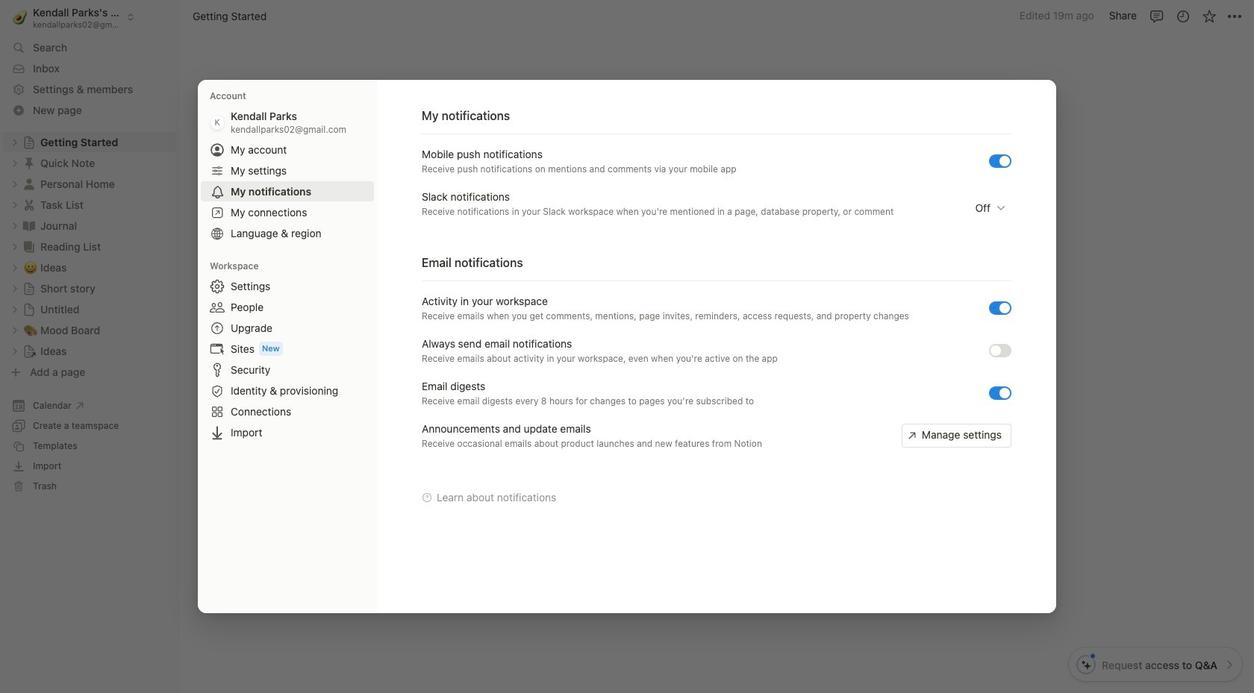 Task type: locate. For each thing, give the bounding box(es) containing it.
favorite image
[[1202, 9, 1217, 24]]

🥑 image
[[13, 8, 27, 26]]

comments image
[[1150, 9, 1165, 24]]



Task type: describe. For each thing, give the bounding box(es) containing it.
updates image
[[1176, 9, 1191, 24]]

👋 image
[[454, 164, 469, 184]]



Task type: vqa. For each thing, say whether or not it's contained in the screenshot.
🥑 image
yes



